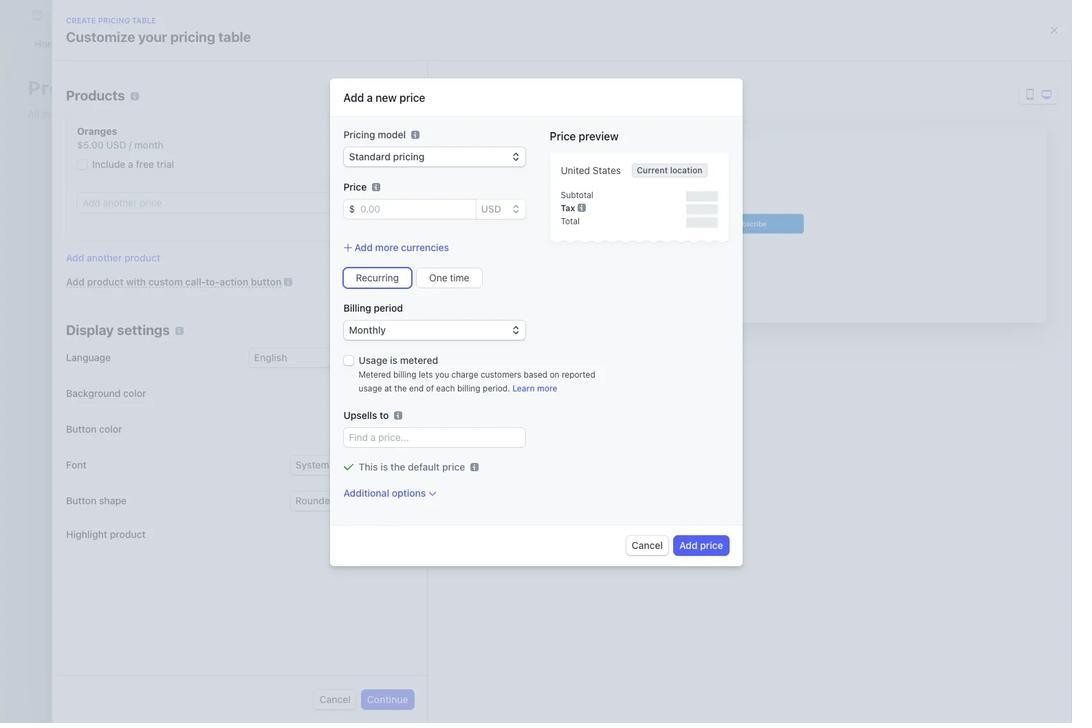 Task type: locate. For each thing, give the bounding box(es) containing it.
0 horizontal spatial info image
[[412, 131, 420, 139]]

to right upsells
[[380, 409, 389, 421]]

remaining down add more currencies
[[376, 253, 414, 264]]

upsells to
[[344, 409, 389, 421]]

1 horizontal spatial on
[[616, 338, 627, 350]]

action
[[220, 276, 248, 288]]

total
[[561, 216, 580, 226]]

include
[[92, 158, 126, 170]]

1 vertical spatial on
[[550, 370, 560, 380]]

product for edit
[[367, 125, 403, 136]]

price
[[400, 91, 426, 104], [442, 461, 465, 473], [701, 540, 724, 551]]

to-
[[206, 276, 220, 288]]

billing down usage is metered
[[394, 370, 417, 380]]

info image right the model
[[412, 131, 420, 139]]

info image down subtotal
[[578, 204, 587, 212]]

usage
[[359, 383, 382, 394]]

time
[[450, 272, 470, 284]]

a inside create a branded, responsive pricing table to embed on your website.
[[412, 338, 417, 350]]

oranges
[[77, 125, 117, 137]]

period
[[374, 302, 403, 314]]

1 horizontal spatial more
[[537, 383, 558, 394]]

cancel left add price
[[632, 540, 663, 551]]

a up branded,
[[426, 317, 434, 333]]

1 vertical spatial billing
[[458, 383, 481, 394]]

more inside add more currencies button
[[375, 241, 399, 253]]

color right background
[[123, 387, 146, 399]]

product inside the edit product 'button'
[[367, 125, 403, 136]]

docs
[[444, 352, 466, 364]]

1 horizontal spatial color
[[123, 387, 146, 399]]

is right usage
[[390, 354, 398, 366]]

is right this
[[381, 461, 388, 473]]

add another product
[[66, 252, 160, 264]]

1 vertical spatial more
[[537, 383, 558, 394]]

0 horizontal spatial cancel button
[[314, 690, 356, 709]]

united
[[561, 164, 590, 176]]

states
[[593, 164, 621, 176]]

0 vertical spatial on
[[616, 338, 627, 350]]

end
[[409, 383, 424, 394]]

cancel button
[[627, 536, 669, 555], [314, 690, 356, 709]]

customize
[[66, 29, 135, 45]]

view
[[420, 352, 442, 364]]

table
[[132, 16, 156, 25], [218, 29, 251, 45], [485, 317, 518, 333], [546, 338, 568, 350], [466, 385, 489, 397]]

create inside create a branded, responsive pricing table to embed on your website.
[[380, 338, 409, 350]]

create down the period
[[380, 317, 423, 333]]

0 horizontal spatial price
[[344, 181, 367, 193]]

0 horizontal spatial more
[[375, 241, 399, 253]]

more
[[375, 241, 399, 253], [537, 383, 558, 394]]

color for button color
[[99, 423, 122, 435]]

settings
[[117, 322, 170, 338]]

0 vertical spatial billing
[[394, 370, 417, 380]]

billing down charge on the left
[[458, 383, 481, 394]]

button for button color
[[66, 423, 97, 435]]

0 vertical spatial remaining
[[365, 218, 403, 228]]

on right based
[[550, 370, 560, 380]]

create pricing table customize your pricing table
[[66, 16, 251, 45]]

each
[[436, 383, 455, 394]]

create inside the create pricing table customize your pricing table
[[66, 16, 96, 25]]

on inside create a branded, responsive pricing table to embed on your website.
[[616, 338, 627, 350]]

1 horizontal spatial is
[[390, 354, 398, 366]]

the left default
[[391, 461, 406, 473]]

cancel button left "continue" button
[[314, 690, 356, 709]]

price for price
[[344, 181, 367, 193]]

button shape
[[66, 495, 127, 506]]

0 vertical spatial the
[[394, 383, 407, 394]]

1 horizontal spatial price
[[550, 130, 576, 142]]

remaining for 2 prices remaining
[[365, 218, 403, 228]]

1 vertical spatial cancel
[[320, 694, 351, 705]]

current
[[637, 165, 668, 175]]

trial
[[157, 158, 174, 170]]

0 vertical spatial your
[[138, 29, 167, 45]]

remaining for 3 products remaining
[[376, 253, 414, 264]]

2 vertical spatial price
[[701, 540, 724, 551]]

add for add another product
[[66, 252, 84, 264]]

remaining up add more currencies button in the left top of the page
[[365, 218, 403, 228]]

0 horizontal spatial price
[[400, 91, 426, 104]]

additional options
[[344, 487, 426, 499]]

a up metered in the left of the page
[[412, 338, 417, 350]]

a left the new
[[367, 91, 373, 104]]

with
[[126, 276, 146, 288]]

pricing
[[98, 16, 130, 25], [170, 29, 215, 45], [437, 317, 482, 333], [513, 338, 544, 350], [432, 385, 463, 397]]

learn
[[513, 383, 535, 394]]

continue button
[[362, 690, 414, 709]]

add product with custom call-to-action button button
[[66, 276, 282, 288]]

button color
[[66, 423, 122, 435]]

is
[[390, 354, 398, 366], [381, 461, 388, 473]]

a for branded,
[[412, 338, 417, 350]]

create up customize
[[66, 16, 96, 25]]

call-
[[185, 276, 206, 288]]

price up $
[[344, 181, 367, 193]]

on inside metered billing lets you charge customers based on reported usage at the end of each billing period.
[[550, 370, 560, 380]]

1 vertical spatial remaining
[[376, 253, 414, 264]]

on right embed
[[616, 338, 627, 350]]

background color
[[66, 387, 146, 399]]

view docs
[[420, 352, 466, 364]]

color down background color
[[99, 423, 122, 435]]

your right customize
[[138, 29, 167, 45]]

0 vertical spatial price
[[400, 91, 426, 104]]

cancel left continue
[[320, 694, 351, 705]]

1 button from the top
[[66, 423, 97, 435]]

0 vertical spatial is
[[390, 354, 398, 366]]

to inside create a branded, responsive pricing table to embed on your website.
[[571, 338, 580, 350]]

info image
[[412, 131, 420, 139], [578, 204, 587, 212]]

button left shape
[[66, 495, 97, 506]]

products
[[339, 253, 373, 264]]

a for new
[[367, 91, 373, 104]]

1 horizontal spatial to
[[571, 338, 580, 350]]

1 horizontal spatial cancel
[[632, 540, 663, 551]]

more up 3 products remaining
[[375, 241, 399, 253]]

to left embed
[[571, 338, 580, 350]]

0 vertical spatial color
[[123, 387, 146, 399]]

1 horizontal spatial your
[[629, 338, 649, 350]]

default
[[408, 461, 440, 473]]

0 vertical spatial info image
[[412, 131, 420, 139]]

learn more link
[[513, 383, 558, 394]]

a left the free
[[128, 158, 133, 170]]

model
[[378, 129, 406, 140]]

background
[[66, 387, 121, 399]]

is for usage
[[390, 354, 398, 366]]

products
[[28, 76, 118, 99], [66, 87, 125, 103]]

0 vertical spatial more
[[375, 241, 399, 253]]

button
[[66, 423, 97, 435], [66, 495, 97, 506]]

continue
[[367, 694, 408, 705]]

this is the default price
[[359, 461, 465, 473]]

create a branded, responsive pricing table to embed on your website.
[[380, 338, 649, 364]]

0 vertical spatial to
[[571, 338, 580, 350]]

button up font
[[66, 423, 97, 435]]

Find a price... text field
[[344, 428, 525, 447]]

1 horizontal spatial price
[[442, 461, 465, 473]]

1 vertical spatial color
[[99, 423, 122, 435]]

1 vertical spatial the
[[391, 461, 406, 473]]

branded,
[[420, 338, 460, 350]]

product
[[367, 125, 403, 136], [125, 252, 160, 264], [87, 276, 124, 288], [110, 528, 146, 540]]

the right at
[[394, 383, 407, 394]]

cancel button left add price button
[[627, 536, 669, 555]]

additional options button
[[344, 487, 437, 500]]

remaining
[[365, 218, 403, 228], [376, 253, 414, 264]]

0 horizontal spatial on
[[550, 370, 560, 380]]

2 horizontal spatial price
[[701, 540, 724, 551]]

1 horizontal spatial info image
[[578, 204, 587, 212]]

usage is metered
[[359, 354, 438, 366]]

1 vertical spatial price
[[344, 181, 367, 193]]

cancel
[[632, 540, 663, 551], [320, 694, 351, 705]]

at
[[385, 383, 392, 394]]

2 prices remaining
[[331, 218, 403, 228]]

0 vertical spatial cancel button
[[627, 536, 669, 555]]

1 vertical spatial your
[[629, 338, 649, 350]]

additional
[[344, 487, 390, 499]]

create up website.
[[380, 338, 409, 350]]

create down lets
[[399, 385, 429, 397]]

0 horizontal spatial color
[[99, 423, 122, 435]]

2 button from the top
[[66, 495, 97, 506]]

0 horizontal spatial is
[[381, 461, 388, 473]]

$5.00
[[77, 139, 104, 151]]

color
[[123, 387, 146, 399], [99, 423, 122, 435]]

your right embed
[[629, 338, 649, 350]]

0 horizontal spatial your
[[138, 29, 167, 45]]

1 vertical spatial to
[[380, 409, 389, 421]]

usd
[[106, 139, 126, 151]]

1 vertical spatial is
[[381, 461, 388, 473]]

more down based
[[537, 383, 558, 394]]

0 vertical spatial price
[[550, 130, 576, 142]]

metered
[[359, 370, 391, 380]]

0 vertical spatial button
[[66, 423, 97, 435]]

more inside learn more "link"
[[537, 383, 558, 394]]

price left preview
[[550, 130, 576, 142]]

0 horizontal spatial billing
[[394, 370, 417, 380]]

1 vertical spatial button
[[66, 495, 97, 506]]

the
[[394, 383, 407, 394], [391, 461, 406, 473]]

preview
[[442, 87, 494, 103]]

0.00 text field
[[355, 200, 476, 219]]



Task type: vqa. For each thing, say whether or not it's contained in the screenshot.
more related to Add
yes



Task type: describe. For each thing, give the bounding box(es) containing it.
reported
[[562, 370, 596, 380]]

options
[[392, 487, 426, 499]]

highlight
[[66, 528, 107, 540]]

2
[[331, 218, 336, 228]]

your inside create a branded, responsive pricing table to embed on your website.
[[629, 338, 649, 350]]

1 vertical spatial info image
[[578, 204, 587, 212]]

product for add
[[87, 276, 124, 288]]

1 horizontal spatial cancel button
[[627, 536, 669, 555]]

add for add product with custom call-to-action button
[[66, 276, 85, 288]]

add a new price
[[344, 91, 426, 104]]

create for create pricing table
[[399, 385, 429, 397]]

1 horizontal spatial billing
[[458, 383, 481, 394]]

info element
[[412, 131, 420, 139]]

new
[[376, 91, 397, 104]]

table inside create a branded, responsive pricing table to embed on your website.
[[546, 338, 568, 350]]

the inside metered billing lets you charge customers based on reported usage at the end of each billing period.
[[394, 383, 407, 394]]

add more currencies button
[[344, 241, 449, 255]]

edit product
[[347, 125, 403, 136]]

website.
[[380, 352, 417, 364]]

view docs link
[[420, 351, 477, 365]]

n
[[497, 386, 503, 396]]

shape
[[99, 495, 127, 506]]

$
[[349, 203, 355, 215]]

based
[[524, 370, 548, 380]]

0 horizontal spatial cancel
[[320, 694, 351, 705]]

add for add a new price
[[344, 91, 364, 104]]

month
[[134, 139, 164, 151]]

prices
[[339, 218, 362, 228]]

recurring
[[356, 272, 399, 284]]

preview
[[579, 130, 619, 142]]

create pricing table
[[399, 385, 489, 397]]

price for price preview
[[550, 130, 576, 142]]

1 vertical spatial cancel button
[[314, 690, 356, 709]]

create for create a branded, responsive pricing table to embed on your website.
[[380, 338, 409, 350]]

more for learn
[[537, 383, 558, 394]]

billing period
[[344, 302, 403, 314]]

add another product button
[[66, 251, 160, 265]]

united states
[[561, 164, 621, 176]]

1 vertical spatial price
[[442, 461, 465, 473]]

3 products remaining
[[331, 253, 414, 264]]

product inside the add another product button
[[125, 252, 160, 264]]

a for pricing
[[426, 317, 434, 333]]

display settings
[[66, 322, 170, 338]]

lets
[[419, 370, 433, 380]]

more for add
[[375, 241, 399, 253]]

responsive
[[462, 338, 511, 350]]

your inside the create pricing table customize your pricing table
[[138, 29, 167, 45]]

/
[[129, 139, 132, 151]]

another
[[87, 252, 122, 264]]

create a pricing table
[[380, 317, 518, 333]]

price inside button
[[701, 540, 724, 551]]

pricing
[[344, 129, 375, 140]]

pricing inside create a branded, responsive pricing table to embed on your website.
[[513, 338, 544, 350]]

0 horizontal spatial to
[[380, 409, 389, 421]]

is for this
[[381, 461, 388, 473]]

billing
[[344, 302, 371, 314]]

upsells
[[344, 409, 377, 421]]

free
[[136, 158, 154, 170]]

include a free trial
[[92, 158, 174, 170]]

charge
[[452, 370, 479, 380]]

current location
[[637, 165, 703, 175]]

currencies
[[401, 241, 449, 253]]

a for free
[[128, 158, 133, 170]]

highlight product
[[66, 528, 146, 540]]

price preview
[[550, 130, 619, 142]]

custom
[[148, 276, 183, 288]]

add for add price
[[680, 540, 698, 551]]

button
[[251, 276, 282, 288]]

display
[[66, 322, 114, 338]]

create for create pricing table customize your pricing table
[[66, 16, 96, 25]]

this
[[359, 461, 378, 473]]

learn more
[[513, 383, 558, 394]]

language
[[66, 352, 111, 363]]

0 vertical spatial cancel
[[632, 540, 663, 551]]

you
[[435, 370, 449, 380]]

period.
[[483, 383, 510, 394]]

usage
[[359, 354, 388, 366]]

oranges $5.00 usd / month
[[77, 125, 164, 151]]

create for create a pricing table
[[380, 317, 423, 333]]

$ button
[[344, 200, 355, 219]]

location
[[670, 165, 703, 175]]

edit product button
[[336, 124, 403, 138]]

tax
[[561, 203, 575, 213]]

one
[[429, 272, 448, 284]]

metered
[[400, 354, 438, 366]]

product for highlight
[[110, 528, 146, 540]]

one time
[[429, 272, 470, 284]]

embed
[[582, 338, 613, 350]]

add price button
[[674, 536, 729, 555]]

customers
[[481, 370, 522, 380]]

color for background color
[[123, 387, 146, 399]]

add product with custom call-to-action button
[[66, 276, 282, 288]]

add for add more currencies
[[355, 241, 373, 253]]

subtotal
[[561, 190, 594, 200]]

font
[[66, 459, 87, 471]]

add more currencies
[[355, 241, 449, 253]]

button for button shape
[[66, 495, 97, 506]]

3
[[331, 253, 336, 264]]



